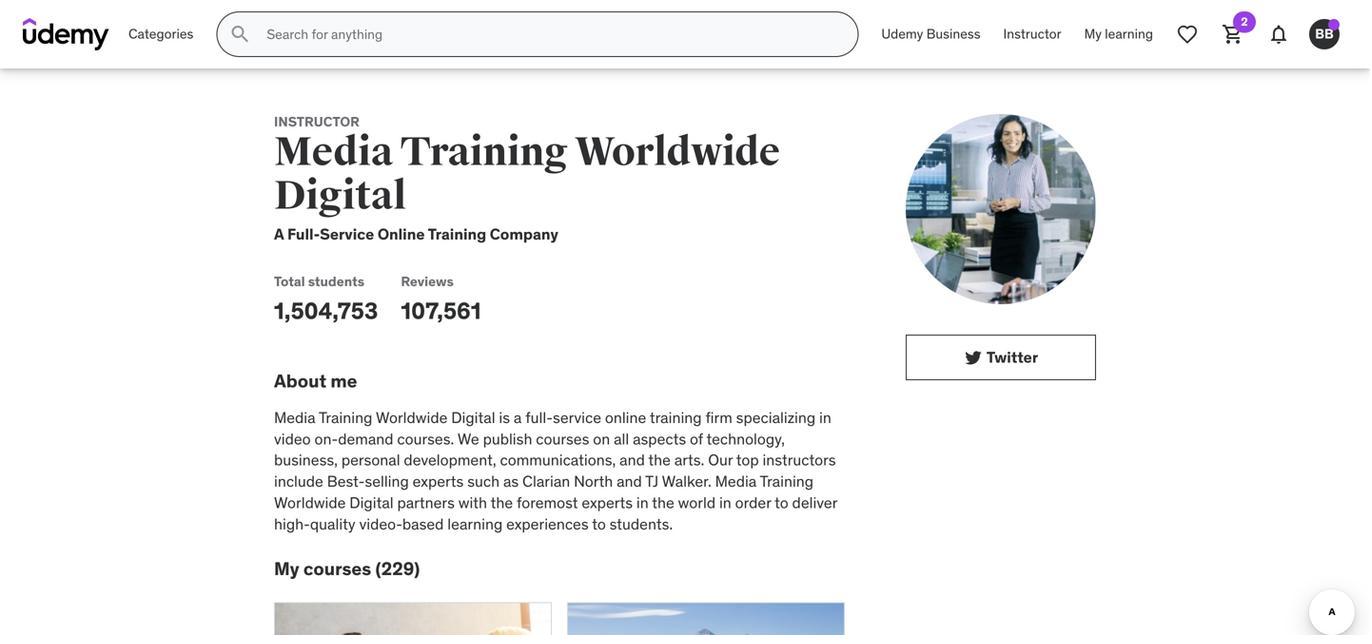 Task type: locate. For each thing, give the bounding box(es) containing it.
training
[[650, 408, 702, 428]]

the down the tj
[[652, 493, 675, 513]]

aspects
[[633, 429, 686, 449]]

1,504,753
[[274, 297, 378, 325]]

udemy business link
[[870, 11, 992, 57]]

1 vertical spatial worldwide
[[376, 408, 448, 428]]

1 horizontal spatial instructor
[[1004, 25, 1062, 43]]

1 horizontal spatial in
[[719, 493, 732, 513]]

arts.
[[675, 451, 705, 470]]

media training worldwide digital is a full-service online training firm specializing in video on-demand courses. we publish courses on all aspects of technology, business, personal development, communications, and the arts. our top instructors include best-selling experts such as clarian north and tj walker. media training worldwide digital partners with the foremost experts in the world in order to deliver high-quality video-based learning experiences to students.
[[274, 408, 838, 534]]

1 horizontal spatial experts
[[582, 493, 633, 513]]

you have alerts image
[[1329, 19, 1340, 30]]

on-
[[315, 429, 338, 449]]

students.
[[610, 515, 673, 534]]

0 vertical spatial experts
[[413, 472, 464, 492]]

1 vertical spatial and
[[617, 472, 642, 492]]

service
[[553, 408, 601, 428]]

specializing
[[736, 408, 816, 428]]

north
[[574, 472, 613, 492]]

order
[[735, 493, 771, 513]]

0 vertical spatial and
[[620, 451, 645, 470]]

in left order
[[719, 493, 732, 513]]

me
[[331, 370, 357, 393]]

0 horizontal spatial instructor
[[274, 113, 360, 130]]

experts down north
[[582, 493, 633, 513]]

digital up we
[[451, 408, 495, 428]]

wishlist image
[[1176, 23, 1199, 46]]

0 vertical spatial worldwide
[[575, 127, 780, 177]]

to left 'students.'
[[592, 515, 606, 534]]

and left the tj
[[617, 472, 642, 492]]

2
[[1241, 14, 1248, 29]]

learning down with
[[448, 515, 503, 534]]

clarian
[[522, 472, 570, 492]]

0 vertical spatial instructor
[[1004, 25, 1062, 43]]

experts
[[413, 472, 464, 492], [582, 493, 633, 513]]

as
[[503, 472, 519, 492]]

0 vertical spatial learning
[[1105, 25, 1153, 43]]

in up 'students.'
[[637, 493, 649, 513]]

1 horizontal spatial my
[[1084, 25, 1102, 43]]

digital
[[274, 171, 406, 221], [451, 408, 495, 428], [350, 493, 394, 513]]

reviews 107,561
[[401, 273, 481, 325]]

shopping cart with 2 items image
[[1222, 23, 1245, 46]]

training
[[400, 127, 568, 177], [428, 224, 487, 244], [319, 408, 372, 428], [760, 472, 814, 492]]

and down all at left bottom
[[620, 451, 645, 470]]

such
[[467, 472, 500, 492]]

1 vertical spatial to
[[592, 515, 606, 534]]

reviews
[[401, 273, 454, 290]]

media
[[274, 127, 393, 177], [274, 408, 316, 428], [715, 472, 757, 492]]

my
[[1084, 25, 1102, 43], [274, 557, 299, 580]]

instructor
[[1004, 25, 1062, 43], [274, 113, 360, 130]]

digital up 'video-'
[[350, 493, 394, 513]]

media up service
[[274, 127, 393, 177]]

training right the online at the top left of the page
[[428, 224, 487, 244]]

courses
[[536, 429, 589, 449], [303, 557, 371, 580]]

deliver
[[792, 493, 838, 513]]

0 vertical spatial digital
[[274, 171, 406, 221]]

(229)
[[375, 557, 420, 580]]

in
[[819, 408, 832, 428], [637, 493, 649, 513], [719, 493, 732, 513]]

demand
[[338, 429, 394, 449]]

notifications image
[[1268, 23, 1290, 46]]

best-
[[327, 472, 365, 492]]

high-
[[274, 515, 310, 534]]

personal
[[341, 451, 400, 470]]

0 horizontal spatial in
[[637, 493, 649, 513]]

media up video
[[274, 408, 316, 428]]

my right instructor link
[[1084, 25, 1102, 43]]

all
[[614, 429, 629, 449]]

2 horizontal spatial worldwide
[[575, 127, 780, 177]]

learning
[[1105, 25, 1153, 43], [448, 515, 503, 534]]

video
[[274, 429, 311, 449]]

instructor inside the instructor media training worldwide digital a full-service online training company
[[274, 113, 360, 130]]

courses down quality
[[303, 557, 371, 580]]

technology,
[[707, 429, 785, 449]]

0 horizontal spatial learning
[[448, 515, 503, 534]]

to right order
[[775, 493, 789, 513]]

instructor inside instructor link
[[1004, 25, 1062, 43]]

udemy
[[882, 25, 923, 43]]

my inside my learning link
[[1084, 25, 1102, 43]]

media down top
[[715, 472, 757, 492]]

we
[[458, 429, 479, 449]]

my learning
[[1084, 25, 1153, 43]]

world
[[678, 493, 716, 513]]

and
[[620, 451, 645, 470], [617, 472, 642, 492]]

full-
[[287, 224, 320, 244]]

1 vertical spatial my
[[274, 557, 299, 580]]

a
[[514, 408, 522, 428]]

to
[[775, 493, 789, 513], [592, 515, 606, 534]]

my down 'high-'
[[274, 557, 299, 580]]

my for my learning
[[1084, 25, 1102, 43]]

development,
[[404, 451, 496, 470]]

twitter link
[[906, 335, 1096, 381]]

firm
[[706, 408, 733, 428]]

worldwide
[[575, 127, 780, 177], [376, 408, 448, 428], [274, 493, 346, 513]]

0 vertical spatial my
[[1084, 25, 1102, 43]]

submit search image
[[229, 23, 252, 46]]

bb link
[[1302, 11, 1348, 57]]

1 vertical spatial learning
[[448, 515, 503, 534]]

udemy image
[[23, 18, 109, 50]]

digital up service
[[274, 171, 406, 221]]

0 vertical spatial media
[[274, 127, 393, 177]]

courses up communications,
[[536, 429, 589, 449]]

1 vertical spatial experts
[[582, 493, 633, 513]]

1 horizontal spatial worldwide
[[376, 408, 448, 428]]

1 vertical spatial instructor
[[274, 113, 360, 130]]

1 horizontal spatial to
[[775, 493, 789, 513]]

1 horizontal spatial courses
[[536, 429, 589, 449]]

2 link
[[1211, 11, 1256, 57]]

in right the specializing
[[819, 408, 832, 428]]

the
[[648, 451, 671, 470], [491, 493, 513, 513], [652, 493, 675, 513]]

0 horizontal spatial worldwide
[[274, 493, 346, 513]]

0 horizontal spatial courses
[[303, 557, 371, 580]]

1 vertical spatial courses
[[303, 557, 371, 580]]

0 horizontal spatial my
[[274, 557, 299, 580]]

digital inside the instructor media training worldwide digital a full-service online training company
[[274, 171, 406, 221]]

learning left the wishlist icon
[[1105, 25, 1153, 43]]

experts down development,
[[413, 472, 464, 492]]

the down as
[[491, 493, 513, 513]]

0 vertical spatial courses
[[536, 429, 589, 449]]

media inside the instructor media training worldwide digital a full-service online training company
[[274, 127, 393, 177]]

media training worldwide digital image
[[906, 114, 1096, 305]]



Task type: describe. For each thing, give the bounding box(es) containing it.
1 horizontal spatial learning
[[1105, 25, 1153, 43]]

communications,
[[500, 451, 616, 470]]

Search for anything text field
[[263, 18, 835, 50]]

instructors
[[763, 451, 836, 470]]

total
[[274, 273, 305, 290]]

total students 1,504,753
[[274, 273, 378, 325]]

service
[[320, 224, 374, 244]]

my learning link
[[1073, 11, 1165, 57]]

courses.
[[397, 429, 454, 449]]

2 vertical spatial media
[[715, 472, 757, 492]]

on
[[593, 429, 610, 449]]

instructor for instructor
[[1004, 25, 1062, 43]]

bb
[[1315, 25, 1334, 42]]

selling
[[365, 472, 409, 492]]

about me
[[274, 370, 357, 393]]

instructor media training worldwide digital a full-service online training company
[[274, 113, 780, 244]]

with
[[458, 493, 487, 513]]

about
[[274, 370, 327, 393]]

our
[[708, 451, 733, 470]]

0 horizontal spatial to
[[592, 515, 606, 534]]

2 vertical spatial digital
[[350, 493, 394, 513]]

foremost
[[517, 493, 578, 513]]

my courses (229)
[[274, 557, 420, 580]]

business
[[927, 25, 981, 43]]

learning inside media training worldwide digital is a full-service online training firm specializing in video on-demand courses. we publish courses on all aspects of technology, business, personal development, communications, and the arts. our top instructors include best-selling experts such as clarian north and tj walker. media training worldwide digital partners with the foremost experts in the world in order to deliver high-quality video-based learning experiences to students.
[[448, 515, 503, 534]]

based
[[402, 515, 444, 534]]

experiences
[[506, 515, 589, 534]]

my for my courses (229)
[[274, 557, 299, 580]]

categories button
[[117, 11, 205, 57]]

courses inside media training worldwide digital is a full-service online training firm specializing in video on-demand courses. we publish courses on all aspects of technology, business, personal development, communications, and the arts. our top instructors include best-selling experts such as clarian north and tj walker. media training worldwide digital partners with the foremost experts in the world in order to deliver high-quality video-based learning experiences to students.
[[536, 429, 589, 449]]

top
[[736, 451, 759, 470]]

0 vertical spatial to
[[775, 493, 789, 513]]

video-
[[359, 515, 402, 534]]

is
[[499, 408, 510, 428]]

categories
[[128, 25, 194, 43]]

training up company
[[400, 127, 568, 177]]

include
[[274, 472, 323, 492]]

instructor link
[[992, 11, 1073, 57]]

online
[[605, 408, 646, 428]]

2 horizontal spatial in
[[819, 408, 832, 428]]

students
[[308, 273, 365, 290]]

training up on-
[[319, 408, 372, 428]]

company
[[490, 224, 558, 244]]

udemy business
[[882, 25, 981, 43]]

1 vertical spatial digital
[[451, 408, 495, 428]]

1 vertical spatial media
[[274, 408, 316, 428]]

107,561
[[401, 297, 481, 325]]

0 horizontal spatial experts
[[413, 472, 464, 492]]

walker.
[[662, 472, 712, 492]]

business,
[[274, 451, 338, 470]]

a
[[274, 224, 284, 244]]

partners
[[397, 493, 455, 513]]

twitter
[[987, 348, 1038, 367]]

tj
[[645, 472, 659, 492]]

full-
[[526, 408, 553, 428]]

small image
[[964, 348, 983, 367]]

publish
[[483, 429, 532, 449]]

of
[[690, 429, 703, 449]]

2 vertical spatial worldwide
[[274, 493, 346, 513]]

online
[[378, 224, 425, 244]]

training down instructors
[[760, 472, 814, 492]]

the down aspects
[[648, 451, 671, 470]]

quality
[[310, 515, 356, 534]]

instructor for instructor media training worldwide digital a full-service online training company
[[274, 113, 360, 130]]

worldwide inside the instructor media training worldwide digital a full-service online training company
[[575, 127, 780, 177]]



Task type: vqa. For each thing, say whether or not it's contained in the screenshot.
Volkswagen icon
no



